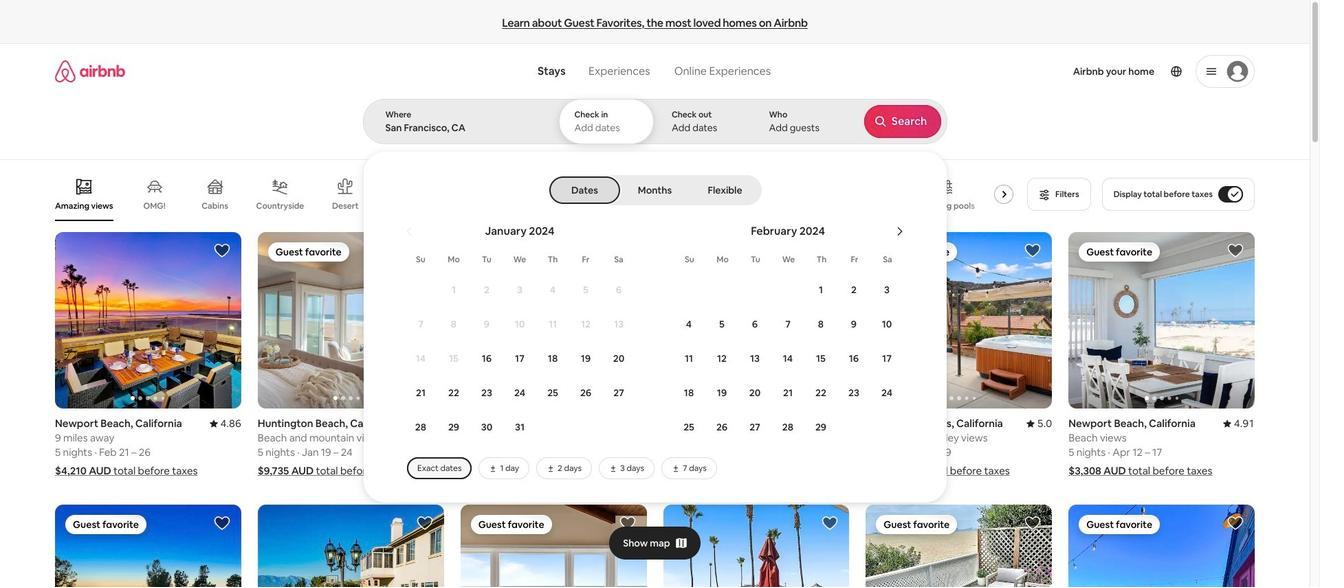Task type: describe. For each thing, give the bounding box(es) containing it.
add to wishlist: corona, california image
[[416, 516, 433, 532]]

add to wishlist: newport beach, california image
[[619, 243, 636, 259]]

add to wishlist: trabuco canyon, california image
[[1227, 516, 1244, 532]]

add to wishlist: mission viejo, california image
[[214, 516, 230, 532]]

1 horizontal spatial add to wishlist: huntington beach, california image
[[619, 516, 636, 532]]

Search destinations search field
[[385, 122, 535, 134]]

4.86 out of 5 average rating image
[[209, 418, 241, 431]]

5.0 out of 5 average rating image
[[1027, 418, 1052, 431]]

profile element
[[793, 44, 1255, 99]]

calendar application
[[380, 210, 1320, 480]]



Task type: locate. For each thing, give the bounding box(es) containing it.
tab list
[[551, 175, 759, 206]]

what can we help you find? tab list
[[527, 56, 662, 87]]

1 vertical spatial add to wishlist: huntington beach, california image
[[619, 516, 636, 532]]

None search field
[[363, 44, 1320, 503]]

0 vertical spatial add to wishlist: huntington beach, california image
[[416, 243, 433, 259]]

add to wishlist: huntington beach, california image
[[416, 243, 433, 259], [619, 516, 636, 532]]

add to wishlist: newport beach, california image
[[214, 243, 230, 259], [822, 243, 838, 259], [1227, 243, 1244, 259], [822, 516, 838, 532]]

add to wishlist: long beach, california image
[[1025, 516, 1041, 532]]

add to wishlist: hacienda heights, california image
[[1025, 243, 1041, 259]]

4.91 out of 5 average rating image
[[1223, 418, 1255, 431]]

5.0 out of 5 average rating image
[[418, 418, 444, 431]]

group
[[55, 168, 1036, 221], [55, 232, 241, 409], [258, 232, 444, 409], [460, 232, 647, 409], [663, 232, 849, 409], [866, 232, 1238, 409], [1069, 232, 1255, 409], [55, 506, 241, 588], [258, 506, 444, 588], [460, 506, 647, 588], [663, 506, 849, 588], [866, 506, 1052, 588], [1069, 506, 1255, 588]]

tab panel
[[363, 99, 1320, 503]]

0 horizontal spatial add to wishlist: huntington beach, california image
[[416, 243, 433, 259]]



Task type: vqa. For each thing, say whether or not it's contained in the screenshot.
Add to wishlist: Newport Beach, California image
yes



